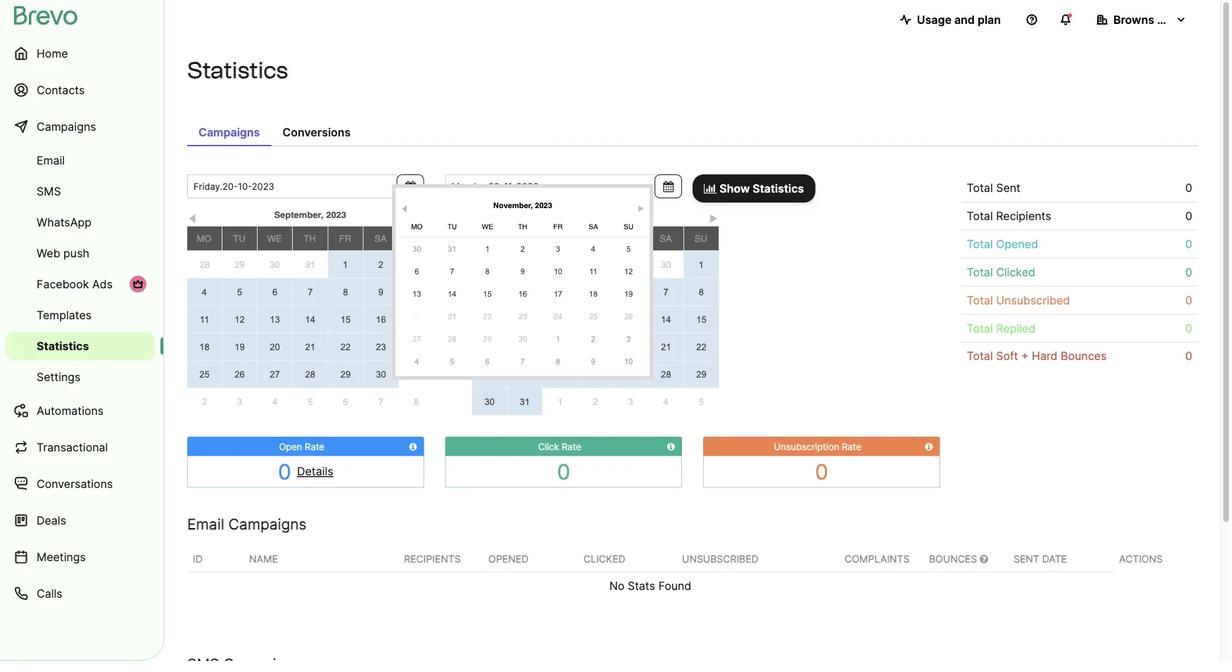Task type: locate. For each thing, give the bounding box(es) containing it.
2023 right september,
[[326, 209, 346, 220]]

0 for total replied
[[1186, 322, 1193, 335]]

usage and plan button
[[889, 6, 1013, 34]]

23 link
[[508, 307, 538, 327], [364, 334, 398, 361], [472, 361, 507, 388]]

2 vertical spatial 31
[[520, 397, 530, 407]]

0 horizontal spatial 15
[[341, 314, 351, 325]]

0 vertical spatial 31
[[448, 245, 457, 253]]

hard
[[1032, 350, 1058, 363]]

3 total from the top
[[967, 237, 993, 251]]

deals
[[37, 514, 66, 528]]

15 link
[[473, 284, 502, 304], [328, 306, 363, 333], [684, 306, 719, 333]]

we down november, 2023 link
[[482, 223, 493, 231]]

17 link
[[543, 284, 573, 304], [399, 306, 434, 333], [508, 334, 542, 361]]

2023 for november,
[[535, 201, 552, 210]]

1 vertical spatial statistics
[[753, 182, 804, 195]]

email for email
[[37, 153, 65, 167]]

2 vertical spatial 24 link
[[508, 361, 542, 388]]

18
[[589, 290, 598, 299], [199, 342, 210, 352], [555, 342, 565, 352]]

settings
[[37, 370, 81, 384]]

show statistics button
[[693, 175, 816, 203]]

0 for total opened
[[1186, 237, 1193, 251]]

statistics
[[187, 57, 288, 84], [753, 182, 804, 195], [37, 339, 89, 353]]

opened
[[996, 237, 1039, 251], [489, 554, 529, 566]]

2
[[521, 245, 525, 253], [378, 259, 384, 270], [487, 287, 492, 297], [591, 335, 596, 344], [202, 397, 207, 407], [593, 397, 598, 408]]

1 horizontal spatial 22 link
[[473, 307, 502, 327]]

th down september, 2023
[[304, 233, 316, 244]]

1 horizontal spatial fr
[[554, 223, 563, 231]]

1 horizontal spatial 2023
[[535, 201, 552, 210]]

0 horizontal spatial 16 link
[[364, 306, 398, 333]]

and
[[955, 13, 975, 26]]

0 vertical spatial email
[[37, 153, 65, 167]]

rate for open rate
[[305, 441, 325, 452]]

0 horizontal spatial 19
[[235, 342, 245, 352]]

september, 2023
[[274, 209, 346, 220]]

web
[[37, 246, 60, 260]]

usage and plan
[[917, 13, 1001, 26]]

total for total recipients
[[967, 209, 993, 223]]

2 horizontal spatial 13 link
[[614, 306, 648, 333]]

2 calendar image from the left
[[663, 181, 674, 192]]

rate right unsubscription
[[842, 441, 862, 452]]

2 info circle image from the left
[[925, 443, 933, 452]]

19 for the middle 19 link
[[590, 342, 601, 352]]

19 for 19 link to the right
[[625, 290, 633, 299]]

1 total from the top
[[967, 181, 993, 195]]

mo for 28
[[197, 233, 211, 244]]

th down november, 2023 ▶
[[589, 233, 601, 244]]

0 vertical spatial 17 link
[[543, 284, 573, 304]]

november, 2023 link
[[435, 197, 611, 214]]

total for total soft + hard bounces
[[967, 350, 993, 363]]

0 horizontal spatial 11 link
[[187, 306, 222, 333]]

6 link
[[402, 262, 432, 282], [258, 279, 292, 305], [614, 279, 648, 305], [473, 352, 502, 372], [328, 389, 363, 415]]

1 link
[[473, 239, 502, 259], [328, 251, 363, 278], [684, 251, 719, 278], [543, 330, 573, 349], [399, 361, 434, 388], [543, 389, 578, 416]]

0 vertical spatial 24 link
[[543, 307, 573, 327]]

actions
[[1120, 554, 1163, 566]]

su
[[624, 223, 634, 231], [410, 233, 422, 244], [695, 233, 708, 244]]

usage
[[917, 13, 952, 26]]

1 horizontal spatial unsubscribed
[[996, 294, 1070, 307]]

0 vertical spatial 23
[[519, 312, 527, 321]]

31 for middle 31 link
[[448, 245, 457, 253]]

left___rvooi image
[[132, 279, 144, 290]]

0 horizontal spatial ◀
[[188, 214, 197, 224]]

1 horizontal spatial email
[[187, 515, 224, 533]]

0 horizontal spatial th
[[304, 233, 316, 244]]

unsubscribed
[[996, 294, 1070, 307], [682, 554, 759, 566]]

1 horizontal spatial 23 link
[[472, 361, 507, 388]]

0 vertical spatial 23 link
[[508, 307, 538, 327]]

bounces
[[1061, 350, 1107, 363], [929, 554, 980, 566]]

31 for right 31 link
[[520, 397, 530, 407]]

19 for 19 link to the left
[[235, 342, 245, 352]]

clicked up total unsubscribed
[[996, 265, 1036, 279]]

total down total sent
[[967, 209, 993, 223]]

email up id
[[187, 515, 224, 533]]

2 horizontal spatial 14 link
[[649, 306, 684, 333]]

0 vertical spatial recipients
[[996, 209, 1052, 223]]

5 link
[[614, 239, 644, 259], [222, 279, 257, 305], [578, 279, 613, 305], [437, 352, 467, 372], [293, 389, 328, 415], [684, 389, 719, 416]]

0 horizontal spatial email
[[37, 153, 65, 167]]

total left soft
[[967, 350, 993, 363]]

2 rate from the left
[[562, 441, 582, 452]]

rate right open on the left bottom of the page
[[305, 441, 325, 452]]

20
[[413, 312, 421, 321], [270, 342, 280, 352], [626, 342, 636, 352]]

2 horizontal spatial 17 link
[[543, 284, 573, 304]]

1 horizontal spatial 19
[[590, 342, 601, 352]]

31 for left 31 link
[[305, 260, 315, 270]]

1 horizontal spatial rate
[[562, 441, 582, 452]]

0 for total recipients
[[1186, 209, 1193, 223]]

19
[[625, 290, 633, 299], [235, 342, 245, 352], [590, 342, 601, 352]]

20 link
[[402, 307, 432, 327], [258, 334, 292, 361], [614, 334, 648, 361]]

total for total clicked
[[967, 265, 993, 279]]

email link
[[6, 146, 155, 175]]

1 horizontal spatial 31 link
[[437, 239, 467, 259]]

3 link
[[543, 239, 573, 259], [399, 251, 434, 278], [508, 279, 542, 305], [614, 330, 644, 349], [222, 389, 257, 415], [613, 389, 649, 416]]

browns enterprise
[[1114, 13, 1214, 26]]

info circle image for open rate
[[409, 443, 417, 452]]

0 vertical spatial 17
[[554, 290, 563, 299]]

27 link
[[543, 252, 578, 278], [402, 330, 432, 349], [258, 361, 292, 388], [614, 361, 648, 388]]

1 vertical spatial 23
[[376, 342, 386, 352]]

0 horizontal spatial sa
[[375, 233, 387, 244]]

th for 31
[[304, 233, 316, 244]]

tu
[[448, 223, 457, 231], [233, 233, 245, 244], [518, 233, 531, 244]]

total left sent
[[967, 181, 993, 195]]

0 horizontal spatial 18
[[199, 342, 210, 352]]

1 vertical spatial email
[[187, 515, 224, 533]]

we down september,
[[267, 233, 282, 244]]

1 horizontal spatial 24
[[520, 369, 530, 380]]

5 total from the top
[[967, 294, 993, 307]]

rate
[[305, 441, 325, 452], [562, 441, 582, 452], [842, 441, 862, 452]]

0 horizontal spatial 15 link
[[328, 306, 363, 333]]

28
[[200, 260, 210, 270], [590, 260, 601, 270], [448, 335, 457, 344], [305, 369, 315, 380], [661, 369, 671, 380]]

22
[[483, 312, 492, 321], [341, 342, 351, 352], [696, 342, 707, 352]]

22 link
[[473, 307, 502, 327], [328, 334, 363, 361], [684, 334, 719, 361]]

0 horizontal spatial 23 link
[[364, 334, 398, 361]]

0 vertical spatial opened
[[996, 237, 1039, 251]]

2 horizontal spatial 20 link
[[614, 334, 648, 361]]

28 link
[[187, 252, 222, 278], [578, 252, 613, 278], [437, 330, 467, 349], [293, 361, 328, 388], [649, 361, 684, 388]]

31 link
[[437, 239, 467, 259], [293, 252, 328, 278], [508, 389, 542, 415]]

mo for 30
[[411, 223, 423, 231]]

2 total from the top
[[967, 209, 993, 223]]

1 vertical spatial 31
[[305, 260, 315, 270]]

2 horizontal spatial 15 link
[[684, 306, 719, 333]]

info circle image
[[409, 443, 417, 452], [925, 443, 933, 452]]

1 horizontal spatial ◀
[[401, 206, 408, 214]]

13 link
[[402, 284, 432, 304], [258, 306, 292, 333], [614, 306, 648, 333]]

2 horizontal spatial 14
[[661, 314, 671, 325]]

0 horizontal spatial 24 link
[[399, 334, 434, 361]]

su for 5
[[624, 223, 634, 231]]

7 link
[[437, 262, 467, 282], [293, 279, 328, 305], [649, 279, 684, 305], [508, 352, 538, 372], [363, 389, 399, 415]]

0 horizontal spatial 31
[[305, 260, 315, 270]]

unsubscribed up found
[[682, 554, 759, 566]]

3 rate from the left
[[842, 441, 862, 452]]

2 horizontal spatial sa
[[660, 233, 672, 244]]

10
[[554, 267, 563, 276], [411, 287, 421, 297], [520, 314, 530, 325], [625, 357, 633, 366]]

2 horizontal spatial 31
[[520, 397, 530, 407]]

we for november, 2023
[[482, 223, 493, 231]]

info circle image
[[667, 443, 675, 452]]

1 rate from the left
[[305, 441, 325, 452]]

0 horizontal spatial 20 link
[[258, 334, 292, 361]]

4
[[591, 245, 596, 253], [202, 287, 207, 297], [558, 287, 563, 297], [415, 357, 419, 366], [272, 397, 278, 407], [664, 397, 669, 408]]

27
[[555, 260, 565, 270], [413, 335, 421, 344], [270, 369, 280, 380], [626, 369, 636, 380]]

no stats found
[[610, 580, 692, 593]]

29
[[235, 260, 245, 270], [626, 260, 636, 270], [483, 335, 492, 344], [341, 369, 351, 380], [696, 369, 707, 380]]

web push link
[[6, 239, 155, 268]]

sa for 30
[[660, 233, 672, 244]]

1 horizontal spatial 11 link
[[543, 306, 577, 333]]

we down november, 2023 ▶
[[552, 233, 567, 244]]

2023 down to text box
[[535, 201, 552, 210]]

1 horizontal spatial bounces
[[1061, 350, 1107, 363]]

2 vertical spatial 16
[[485, 342, 495, 352]]

complaints
[[845, 554, 910, 566]]

2023
[[535, 201, 552, 210], [326, 209, 346, 220]]

▶ inside november, 2023 ▶
[[638, 206, 644, 214]]

mo
[[411, 223, 423, 231], [197, 233, 211, 244], [482, 233, 497, 244]]

2 vertical spatial 17
[[520, 342, 530, 352]]

calendar image
[[405, 181, 416, 192], [663, 181, 674, 192]]

23 for rightmost 23 link
[[519, 312, 527, 321]]

enterprise
[[1157, 13, 1214, 26]]

24
[[554, 312, 563, 321], [411, 342, 421, 352], [520, 369, 530, 380]]

15
[[483, 290, 492, 299], [341, 314, 351, 325], [696, 314, 707, 325]]

0 for total soft + hard bounces
[[1186, 350, 1193, 363]]

1 horizontal spatial calendar image
[[663, 181, 674, 192]]

0 horizontal spatial ▶ link
[[636, 201, 646, 214]]

1 info circle image from the left
[[409, 443, 417, 452]]

0 horizontal spatial opened
[[489, 554, 529, 566]]

calendar image for to text box
[[663, 181, 674, 192]]

2 horizontal spatial 20
[[626, 342, 636, 352]]

1 vertical spatial bounces
[[929, 554, 980, 566]]

1 calendar image from the left
[[405, 181, 416, 192]]

bar chart image
[[704, 183, 717, 194]]

23 for 23 link to the middle
[[376, 342, 386, 352]]

total down total opened
[[967, 265, 993, 279]]

campaigns
[[37, 120, 96, 133], [199, 125, 260, 139], [229, 515, 307, 533]]

conversations link
[[6, 468, 155, 501]]

sa
[[589, 223, 598, 231], [375, 233, 387, 244], [660, 233, 672, 244]]

25
[[485, 260, 495, 270], [589, 312, 598, 321], [199, 369, 210, 380], [555, 369, 565, 380]]

◀ link
[[399, 201, 410, 214], [187, 211, 198, 224]]

web push
[[37, 246, 89, 260]]

0 vertical spatial bounces
[[1061, 350, 1107, 363]]

0 horizontal spatial mo
[[197, 233, 211, 244]]

total down the 'total clicked'
[[967, 294, 993, 307]]

total recipients
[[967, 209, 1052, 223]]

2 horizontal spatial mo
[[482, 233, 497, 244]]

0 horizontal spatial we
[[267, 233, 282, 244]]

rate right click
[[562, 441, 582, 452]]

2 horizontal spatial 13
[[626, 314, 636, 325]]

0 horizontal spatial 31 link
[[293, 252, 328, 278]]

2 horizontal spatial 12
[[625, 267, 633, 276]]

clicked up no
[[584, 554, 626, 566]]

rate for click rate
[[562, 441, 582, 452]]

30 link
[[402, 239, 432, 259], [257, 252, 293, 278], [649, 252, 684, 278], [508, 330, 538, 349], [364, 361, 398, 388], [472, 389, 507, 415]]

0 vertical spatial 16
[[519, 290, 527, 299]]

◀ link for 30
[[399, 201, 410, 214]]

8
[[485, 267, 490, 276], [343, 287, 348, 297], [699, 287, 704, 297], [556, 357, 560, 366], [414, 397, 419, 407]]

16 link
[[508, 284, 538, 304], [364, 306, 398, 333], [472, 334, 507, 361]]

sms
[[37, 184, 61, 198]]

total up the 'total clicked'
[[967, 237, 993, 251]]

email up sms in the left of the page
[[37, 153, 65, 167]]

clicked
[[996, 265, 1036, 279], [584, 554, 626, 566]]

0 horizontal spatial 2023
[[326, 209, 346, 220]]

0 horizontal spatial fr
[[339, 233, 351, 244]]

7 total from the top
[[967, 350, 993, 363]]

0
[[1186, 181, 1193, 195], [1186, 209, 1193, 223], [1186, 237, 1193, 251], [1186, 265, 1193, 279], [1186, 294, 1193, 307], [1186, 322, 1193, 335], [1186, 350, 1193, 363], [278, 460, 291, 485], [557, 460, 570, 485], [815, 460, 828, 485]]

unsubscribed up replied
[[996, 294, 1070, 307]]

◀ for 30
[[401, 206, 408, 214]]

2023 inside november, 2023 ▶
[[535, 201, 552, 210]]

2 vertical spatial 23
[[485, 369, 495, 380]]

25 link
[[472, 252, 507, 278], [579, 307, 608, 327], [187, 361, 222, 388], [543, 361, 577, 388]]

0 for total unsubscribed
[[1186, 294, 1193, 307]]

fr for november, 2023
[[554, 223, 563, 231]]

21
[[448, 312, 457, 321], [305, 342, 315, 352], [661, 342, 671, 352]]

4 total from the top
[[967, 265, 993, 279]]

th down november, 2023 link
[[518, 223, 528, 231]]

0 horizontal spatial su
[[410, 233, 422, 244]]

6 total from the top
[[967, 322, 993, 335]]

2 horizontal spatial 15
[[696, 314, 707, 325]]

1 horizontal spatial 15 link
[[473, 284, 502, 304]]

0 horizontal spatial 23
[[376, 342, 386, 352]]

9 link
[[508, 262, 538, 282], [364, 279, 398, 306], [472, 306, 507, 333], [579, 352, 608, 372]]

1 horizontal spatial 22
[[483, 312, 492, 321]]

total left replied
[[967, 322, 993, 335]]

name
[[249, 554, 278, 566]]

10 link
[[543, 262, 573, 282], [399, 279, 434, 306], [508, 306, 542, 333], [614, 352, 644, 372]]

th for 28
[[589, 233, 601, 244]]

◀ for 28
[[188, 214, 197, 224]]

1 horizontal spatial ◀ link
[[399, 201, 410, 214]]

16
[[519, 290, 527, 299], [376, 314, 386, 325], [485, 342, 495, 352]]

campaigns link
[[6, 110, 155, 144], [187, 118, 271, 146]]

4 link
[[579, 239, 608, 259], [187, 279, 222, 305], [543, 279, 577, 305], [402, 352, 432, 372], [257, 389, 293, 415], [649, 389, 684, 416]]

31
[[448, 245, 457, 253], [305, 260, 315, 270], [520, 397, 530, 407]]

23
[[519, 312, 527, 321], [376, 342, 386, 352], [485, 369, 495, 380]]



Task type: vqa. For each thing, say whether or not it's contained in the screenshot.
New to the bottom
no



Task type: describe. For each thing, give the bounding box(es) containing it.
0 horizontal spatial campaigns link
[[6, 110, 155, 144]]

calendar image for from text box
[[405, 181, 416, 192]]

0 horizontal spatial bounces
[[929, 554, 980, 566]]

1 horizontal spatial 13 link
[[402, 284, 432, 304]]

0 horizontal spatial 14
[[305, 314, 315, 325]]

2 horizontal spatial 31 link
[[508, 389, 542, 415]]

email for email campaigns
[[187, 515, 224, 533]]

1 horizontal spatial 14 link
[[437, 284, 467, 304]]

1 vertical spatial 24
[[411, 342, 421, 352]]

2 horizontal spatial 12 link
[[614, 262, 644, 282]]

0 horizontal spatial 17 link
[[399, 306, 434, 333]]

1 horizontal spatial campaigns link
[[187, 118, 271, 146]]

september,
[[274, 209, 324, 220]]

1 horizontal spatial 20 link
[[402, 307, 432, 327]]

calls link
[[6, 577, 155, 611]]

sent
[[1014, 554, 1040, 566]]

23 for bottom 23 link
[[485, 369, 495, 380]]

2 horizontal spatial 18 link
[[579, 284, 608, 304]]

tu for 31
[[448, 223, 457, 231]]

2 horizontal spatial 22
[[696, 342, 707, 352]]

total soft + hard bounces
[[967, 350, 1107, 363]]

1 horizontal spatial 18 link
[[543, 334, 577, 361]]

2 horizontal spatial 24
[[554, 312, 563, 321]]

th for 2
[[518, 223, 528, 231]]

2 horizontal spatial fr
[[624, 233, 637, 244]]

2023 for september,
[[326, 209, 346, 220]]

1 horizontal spatial 14
[[448, 290, 457, 299]]

deals link
[[6, 504, 155, 538]]

1 horizontal spatial clicked
[[996, 265, 1036, 279]]

ads
[[92, 277, 113, 291]]

1 vertical spatial opened
[[489, 554, 529, 566]]

statistics link
[[6, 332, 155, 361]]

november,
[[493, 201, 533, 210]]

templates
[[37, 308, 92, 322]]

From text field
[[187, 175, 398, 199]]

push
[[63, 246, 89, 260]]

unsubscription rate
[[774, 441, 862, 452]]

0 for total sent
[[1186, 181, 1193, 195]]

info circle image for unsubscription rate
[[925, 443, 933, 452]]

0 horizontal spatial 12 link
[[222, 306, 257, 333]]

1 horizontal spatial 20
[[413, 312, 421, 321]]

su for 3
[[410, 233, 422, 244]]

1 horizontal spatial statistics
[[187, 57, 288, 84]]

mo for 25
[[482, 233, 497, 244]]

home
[[37, 46, 68, 60]]

0 horizontal spatial 20
[[270, 342, 280, 352]]

1 horizontal spatial 19 link
[[578, 334, 613, 361]]

open rate
[[279, 441, 325, 452]]

1 horizontal spatial ▶
[[710, 214, 718, 224]]

transactional link
[[6, 431, 155, 465]]

automations link
[[6, 394, 155, 428]]

0 vertical spatial unsubscribed
[[996, 294, 1070, 307]]

sms link
[[6, 177, 155, 206]]

no
[[610, 580, 625, 593]]

15 for middle the 15 link
[[483, 290, 492, 299]]

0 horizontal spatial clicked
[[584, 554, 626, 566]]

id
[[193, 554, 203, 566]]

home link
[[6, 37, 155, 70]]

1 vertical spatial 23 link
[[364, 334, 398, 361]]

november, 2023 ▶
[[493, 201, 644, 214]]

1 vertical spatial 24 link
[[399, 334, 434, 361]]

conversations
[[37, 477, 113, 491]]

2 vertical spatial 23 link
[[472, 361, 507, 388]]

whatsapp link
[[6, 208, 155, 237]]

contacts link
[[6, 73, 155, 107]]

show
[[720, 182, 750, 195]]

whatsapp
[[37, 215, 92, 229]]

total clicked
[[967, 265, 1036, 279]]

1 vertical spatial 16 link
[[364, 306, 398, 333]]

18 for the rightmost 18 link
[[589, 290, 598, 299]]

2 horizontal spatial 21
[[661, 342, 671, 352]]

replied
[[996, 322, 1036, 335]]

1 vertical spatial unsubscribed
[[682, 554, 759, 566]]

sa for 4
[[589, 223, 598, 231]]

conversions link
[[271, 118, 362, 146]]

total opened
[[967, 237, 1039, 251]]

▶ link for 1
[[709, 211, 719, 224]]

2 horizontal spatial 19 link
[[614, 284, 644, 304]]

total for total replied
[[967, 322, 993, 335]]

0 horizontal spatial 16
[[376, 314, 386, 325]]

12 for 12 link to the middle
[[590, 314, 601, 325]]

0 for total clicked
[[1186, 265, 1193, 279]]

click rate
[[538, 441, 582, 452]]

1 horizontal spatial 12 link
[[578, 306, 613, 333]]

september, 2023 link
[[222, 206, 399, 223]]

1 horizontal spatial 17
[[520, 342, 530, 352]]

2 vertical spatial 17 link
[[508, 334, 542, 361]]

0 horizontal spatial 17
[[411, 314, 421, 325]]

date
[[1043, 554, 1067, 566]]

click
[[538, 441, 559, 452]]

2 horizontal spatial 23 link
[[508, 307, 538, 327]]

0 horizontal spatial statistics
[[37, 339, 89, 353]]

settings link
[[6, 363, 155, 391]]

email campaigns
[[187, 515, 307, 533]]

we for september, 2023
[[267, 233, 282, 244]]

2 vertical spatial 16 link
[[472, 334, 507, 361]]

0 horizontal spatial 13
[[270, 314, 280, 325]]

0 horizontal spatial 11
[[200, 314, 209, 325]]

tu for 26
[[518, 233, 531, 244]]

1 vertical spatial recipients
[[404, 554, 461, 566]]

facebook ads link
[[6, 270, 155, 299]]

total for total sent
[[967, 181, 993, 195]]

2 horizontal spatial 11 link
[[579, 262, 608, 282]]

1 horizontal spatial 21
[[448, 312, 457, 321]]

◀ link for 28
[[187, 211, 198, 224]]

0 vertical spatial 16 link
[[508, 284, 538, 304]]

automations
[[37, 404, 104, 418]]

transactional
[[37, 441, 108, 455]]

15 for the right the 15 link
[[696, 314, 707, 325]]

calls
[[37, 587, 62, 601]]

contacts
[[37, 83, 85, 97]]

0 horizontal spatial 18 link
[[187, 334, 222, 361]]

12 for the leftmost 12 link
[[235, 314, 245, 325]]

soft
[[996, 350, 1019, 363]]

0 horizontal spatial 21
[[305, 342, 315, 352]]

0 horizontal spatial 21 link
[[293, 334, 328, 361]]

sent date
[[1014, 554, 1067, 566]]

su for 1
[[695, 233, 708, 244]]

+
[[1022, 350, 1029, 363]]

1 horizontal spatial recipients
[[996, 209, 1052, 223]]

18 for middle 18 link
[[555, 342, 565, 352]]

meetings
[[37, 551, 86, 564]]

rate for unsubscription rate
[[842, 441, 862, 452]]

0 horizontal spatial 22
[[341, 342, 351, 352]]

1 horizontal spatial 21 link
[[437, 307, 467, 327]]

fr for september, 2023
[[339, 233, 351, 244]]

1 horizontal spatial 11
[[555, 314, 565, 325]]

total for total opened
[[967, 237, 993, 251]]

tu for 29
[[233, 233, 245, 244]]

statistics inside button
[[753, 182, 804, 195]]

▶ link for 5
[[636, 201, 646, 214]]

meetings link
[[6, 541, 155, 575]]

0 details
[[278, 460, 333, 485]]

details
[[297, 465, 333, 479]]

2 horizontal spatial 21 link
[[649, 334, 684, 361]]

plan
[[978, 13, 1001, 26]]

total unsubscribed
[[967, 294, 1070, 307]]

0 horizontal spatial 19 link
[[222, 334, 257, 361]]

2 horizontal spatial 11
[[589, 267, 598, 276]]

total sent
[[967, 181, 1021, 195]]

total replied
[[967, 322, 1036, 335]]

templates link
[[6, 301, 155, 330]]

12 for right 12 link
[[625, 267, 633, 276]]

total for total unsubscribed
[[967, 294, 993, 307]]

2 horizontal spatial we
[[552, 233, 567, 244]]

unsubscription
[[774, 441, 840, 452]]

15 for the left the 15 link
[[341, 314, 351, 325]]

1 horizontal spatial 13
[[413, 290, 421, 299]]

open
[[279, 441, 302, 452]]

2 horizontal spatial 16
[[519, 290, 527, 299]]

sent
[[996, 181, 1021, 195]]

facebook
[[37, 277, 89, 291]]

0 horizontal spatial 14 link
[[293, 306, 328, 333]]

stats
[[628, 580, 655, 593]]

0 horizontal spatial 22 link
[[328, 334, 363, 361]]

browns
[[1114, 13, 1155, 26]]

browns enterprise button
[[1086, 6, 1214, 34]]

show statistics
[[717, 182, 804, 195]]

facebook ads
[[37, 277, 113, 291]]

2 horizontal spatial 22 link
[[684, 334, 719, 361]]

To text field
[[445, 175, 656, 199]]

2 horizontal spatial 24 link
[[543, 307, 573, 327]]

1 horizontal spatial opened
[[996, 237, 1039, 251]]

conversions
[[283, 125, 351, 139]]

found
[[659, 580, 692, 593]]

18 for 18 link to the left
[[199, 342, 210, 352]]

sa for 2
[[375, 233, 387, 244]]

0 horizontal spatial 13 link
[[258, 306, 292, 333]]



